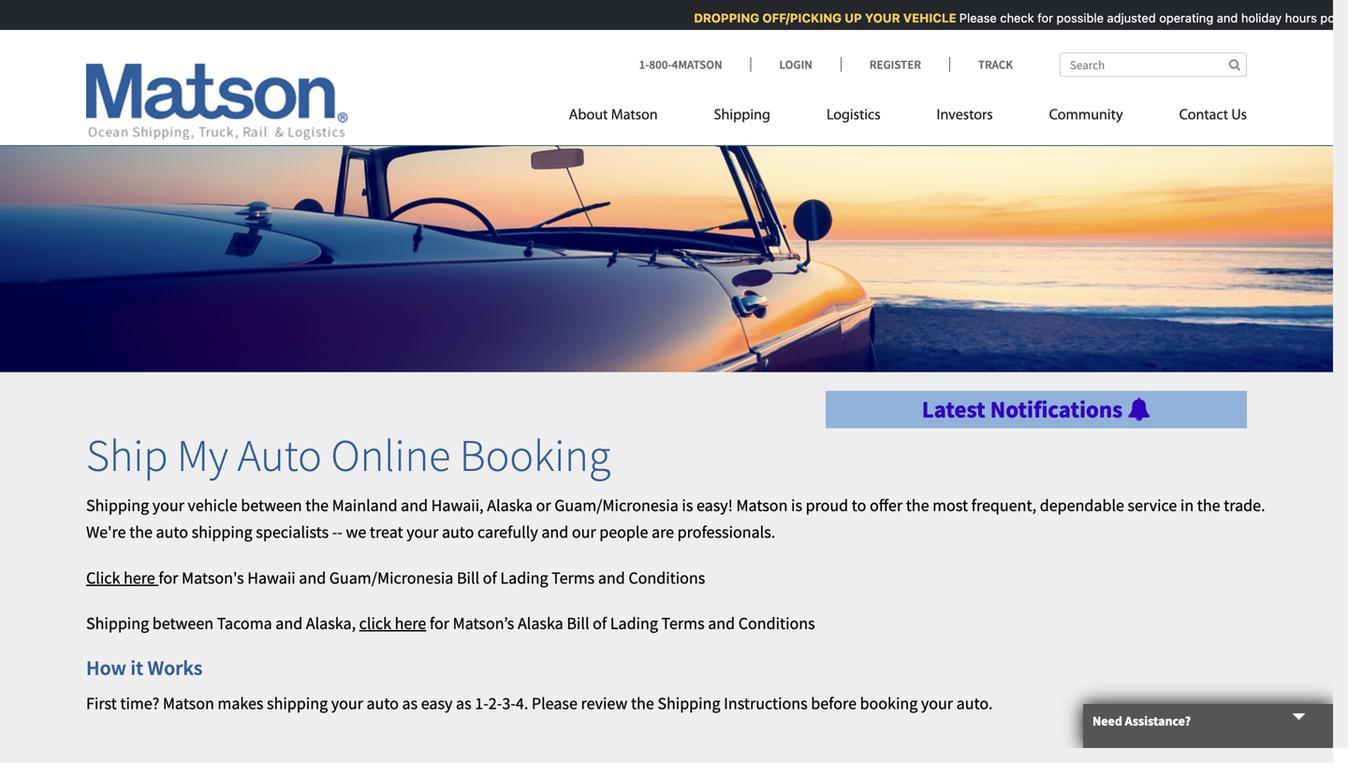Task type: locate. For each thing, give the bounding box(es) containing it.
shipping for shipping your vehicle between the mainland and hawaii, alaska or guam/micronesia                                         is easy! matson is proud to offer the most frequent, dependable service in the                                         trade. we're the auto shipping specialists -- we treat your auto carefully and                                         our people are professionals.
[[86, 495, 149, 516]]

1- inside the ship my auto online booking main content
[[475, 693, 489, 714]]

0 vertical spatial guam/micronesia
[[555, 495, 679, 516]]

as right easy
[[456, 693, 472, 714]]

shipping left instructions
[[658, 693, 721, 714]]

between up specialists
[[241, 495, 302, 516]]

dependable
[[1040, 495, 1125, 516]]

conditions
[[629, 567, 705, 588], [739, 613, 815, 634]]

0 vertical spatial shipping
[[192, 522, 253, 543]]

1 horizontal spatial between
[[241, 495, 302, 516]]

1 horizontal spatial is
[[791, 495, 803, 516]]

login link
[[751, 57, 841, 72]]

guam/micronesia up click here link
[[329, 567, 454, 588]]

please
[[956, 11, 993, 25], [532, 693, 578, 714]]

car shipped by matson to hawaii at beach during sunset. image
[[0, 116, 1333, 372]]

0 vertical spatial 1-
[[639, 57, 649, 72]]

1 vertical spatial conditions
[[739, 613, 815, 634]]

easy
[[421, 693, 453, 714]]

please right 4.
[[532, 693, 578, 714]]

shipping down 4matson
[[714, 108, 771, 123]]

shipping for shipping between tacoma and alaska, click here for matson's alaska bill of lading terms and conditions
[[86, 613, 149, 634]]

1- left 3-
[[475, 693, 489, 714]]

service
[[1128, 495, 1177, 516]]

2 horizontal spatial auto
[[442, 522, 474, 543]]

0 horizontal spatial bill
[[457, 567, 480, 588]]

1 vertical spatial guam/micronesia
[[329, 567, 454, 588]]

the up specialists
[[305, 495, 329, 516]]

bill up 'review'
[[567, 613, 590, 634]]

matson up professionals.
[[736, 495, 788, 516]]

lading
[[500, 567, 548, 588], [610, 613, 658, 634]]

and left alaska,
[[276, 613, 303, 634]]

0 horizontal spatial terms
[[552, 567, 595, 588]]

dropping off/picking up your vehicle please check for possible adjusted operating and holiday hours poste
[[690, 11, 1348, 25]]

booking
[[860, 693, 918, 714]]

guam/micronesia up people
[[555, 495, 679, 516]]

0 horizontal spatial conditions
[[629, 567, 705, 588]]

auto down vehicle
[[156, 522, 188, 543]]

0 horizontal spatial please
[[532, 693, 578, 714]]

please inside the ship my auto online booking main content
[[532, 693, 578, 714]]

for left matson's
[[159, 567, 178, 588]]

bill up matson's
[[457, 567, 480, 588]]

1 horizontal spatial as
[[456, 693, 472, 714]]

operating
[[1156, 11, 1210, 25]]

top menu navigation
[[569, 99, 1247, 137]]

1 horizontal spatial for
[[430, 613, 450, 634]]

2 horizontal spatial for
[[1034, 11, 1050, 25]]

1 horizontal spatial matson
[[611, 108, 658, 123]]

auto left easy
[[367, 693, 399, 714]]

1 horizontal spatial shipping
[[267, 693, 328, 714]]

1 vertical spatial alaska
[[518, 613, 563, 634]]

works
[[147, 655, 203, 681]]

alaska right matson's
[[518, 613, 563, 634]]

notifications
[[990, 395, 1123, 424]]

vehicle
[[900, 11, 953, 25]]

2 horizontal spatial matson
[[736, 495, 788, 516]]

of up matson's
[[483, 567, 497, 588]]

online
[[331, 427, 451, 483]]

0 horizontal spatial 1-
[[475, 693, 489, 714]]

holiday
[[1238, 11, 1278, 25]]

0 vertical spatial please
[[956, 11, 993, 25]]

proud
[[806, 495, 849, 516]]

between
[[241, 495, 302, 516], [152, 613, 214, 634]]

and left holiday
[[1213, 11, 1234, 25]]

1 vertical spatial please
[[532, 693, 578, 714]]

1 as from the left
[[402, 693, 418, 714]]

here
[[124, 567, 155, 588], [395, 613, 426, 634]]

professionals.
[[678, 522, 776, 543]]

terms
[[552, 567, 595, 588], [662, 613, 705, 634]]

is left proud
[[791, 495, 803, 516]]

logistics link
[[799, 99, 909, 137]]

about matson link
[[569, 99, 686, 137]]

between up works
[[152, 613, 214, 634]]

shipping down vehicle
[[192, 522, 253, 543]]

0 horizontal spatial as
[[402, 693, 418, 714]]

community link
[[1021, 99, 1151, 137]]

0 horizontal spatial for
[[159, 567, 178, 588]]

1 is from the left
[[682, 495, 693, 516]]

0 vertical spatial conditions
[[629, 567, 705, 588]]

of up 'review'
[[593, 613, 607, 634]]

the right 'review'
[[631, 693, 654, 714]]

and up instructions
[[708, 613, 735, 634]]

shipping link
[[686, 99, 799, 137]]

for left matson's
[[430, 613, 450, 634]]

lading down 'carefully'
[[500, 567, 548, 588]]

first
[[86, 693, 117, 714]]

0 vertical spatial matson
[[611, 108, 658, 123]]

your
[[861, 11, 896, 25]]

conditions down are
[[629, 567, 705, 588]]

0 vertical spatial of
[[483, 567, 497, 588]]

1 horizontal spatial here
[[395, 613, 426, 634]]

shipping inside shipping your vehicle between the mainland and hawaii, alaska or guam/micronesia                                         is easy! matson is proud to offer the most frequent, dependable service in the                                         trade. we're the auto shipping specialists -- we treat your auto carefully and                                         our people are professionals.
[[86, 495, 149, 516]]

1 horizontal spatial guam/micronesia
[[555, 495, 679, 516]]

1 vertical spatial bill
[[567, 613, 590, 634]]

your down alaska,
[[331, 693, 363, 714]]

makes
[[218, 693, 264, 714]]

1 vertical spatial shipping
[[267, 693, 328, 714]]

hawaii,
[[431, 495, 484, 516]]

matson
[[611, 108, 658, 123], [736, 495, 788, 516], [163, 693, 214, 714]]

your
[[152, 495, 184, 516], [407, 522, 439, 543], [331, 693, 363, 714], [921, 693, 953, 714]]

us
[[1232, 108, 1247, 123]]

1 horizontal spatial terms
[[662, 613, 705, 634]]

shipping up how
[[86, 613, 149, 634]]

0 horizontal spatial auto
[[156, 522, 188, 543]]

booking
[[460, 427, 611, 483]]

1 vertical spatial for
[[159, 567, 178, 588]]

shipping inside top menu navigation
[[714, 108, 771, 123]]

0 vertical spatial here
[[124, 567, 155, 588]]

latest notifications
[[922, 395, 1128, 424]]

matson's
[[453, 613, 514, 634]]

hawaii
[[247, 567, 296, 588]]

1 horizontal spatial lading
[[610, 613, 658, 634]]

time?
[[120, 693, 159, 714]]

your right treat
[[407, 522, 439, 543]]

None search field
[[1060, 52, 1247, 77]]

1- left 4matson
[[639, 57, 649, 72]]

0 horizontal spatial shipping
[[192, 522, 253, 543]]

0 vertical spatial alaska
[[487, 495, 533, 516]]

matson down works
[[163, 693, 214, 714]]

0 horizontal spatial matson
[[163, 693, 214, 714]]

2 vertical spatial for
[[430, 613, 450, 634]]

track link
[[949, 57, 1013, 72]]

easy!
[[697, 495, 733, 516]]

2-
[[489, 693, 502, 714]]

my
[[177, 427, 228, 483]]

auto
[[156, 522, 188, 543], [442, 522, 474, 543], [367, 693, 399, 714]]

1 vertical spatial between
[[152, 613, 214, 634]]

please left check
[[956, 11, 993, 25]]

1 vertical spatial 1-
[[475, 693, 489, 714]]

matson inside shipping your vehicle between the mainland and hawaii, alaska or guam/micronesia                                         is easy! matson is proud to offer the most frequent, dependable service in the                                         trade. we're the auto shipping specialists -- we treat your auto carefully and                                         our people are professionals.
[[736, 495, 788, 516]]

terms down our
[[552, 567, 595, 588]]

1 vertical spatial lading
[[610, 613, 658, 634]]

register
[[870, 57, 921, 72]]

as
[[402, 693, 418, 714], [456, 693, 472, 714]]

auto down hawaii,
[[442, 522, 474, 543]]

conditions up instructions
[[739, 613, 815, 634]]

0 vertical spatial between
[[241, 495, 302, 516]]

latest notifications button
[[922, 395, 1151, 424]]

about
[[569, 108, 608, 123]]

1 vertical spatial terms
[[662, 613, 705, 634]]

assistance?
[[1125, 713, 1191, 730]]

guam/micronesia
[[555, 495, 679, 516], [329, 567, 454, 588]]

matson right about
[[611, 108, 658, 123]]

1 horizontal spatial bill
[[567, 613, 590, 634]]

as left easy
[[402, 693, 418, 714]]

the right in
[[1198, 495, 1221, 516]]

1 vertical spatial matson
[[736, 495, 788, 516]]

here right click
[[124, 567, 155, 588]]

shipping up we're
[[86, 495, 149, 516]]

check
[[996, 11, 1030, 25]]

lading up 'review'
[[610, 613, 658, 634]]

800-
[[649, 57, 672, 72]]

0 horizontal spatial lading
[[500, 567, 548, 588]]

0 horizontal spatial guam/micronesia
[[329, 567, 454, 588]]

0 vertical spatial for
[[1034, 11, 1050, 25]]

we
[[346, 522, 366, 543]]

shipping
[[192, 522, 253, 543], [267, 693, 328, 714]]

1 horizontal spatial of
[[593, 613, 607, 634]]

for for alaska,
[[430, 613, 450, 634]]

shipping right makes
[[267, 693, 328, 714]]

for right check
[[1034, 11, 1050, 25]]

1-800-4matson link
[[639, 57, 751, 72]]

here right the click
[[395, 613, 426, 634]]

and up treat
[[401, 495, 428, 516]]

it
[[131, 655, 143, 681]]

-
[[332, 522, 337, 543], [337, 522, 343, 543]]

contact us link
[[1151, 99, 1247, 137]]

shipping between tacoma and alaska, click here for matson's alaska bill of lading terms and conditions
[[86, 613, 815, 634]]

1-
[[639, 57, 649, 72], [475, 693, 489, 714]]

ship
[[86, 427, 168, 483]]

about matson
[[569, 108, 658, 123]]

1-800-4matson
[[639, 57, 722, 72]]

adjusted
[[1103, 11, 1152, 25]]

alaska up 'carefully'
[[487, 495, 533, 516]]

first time? matson makes shipping your auto as easy as 1-2-3-4. please review the                                                   shipping instructions before booking your auto.
[[86, 693, 993, 714]]

search image
[[1229, 59, 1241, 71]]

your left auto.
[[921, 693, 953, 714]]

of
[[483, 567, 497, 588], [593, 613, 607, 634]]

0 horizontal spatial is
[[682, 495, 693, 516]]

shipping your vehicle between the mainland and hawaii, alaska or guam/micronesia                                         is easy! matson is proud to offer the most frequent, dependable service in the                                         trade. we're the auto shipping specialists -- we treat your auto carefully and                                         our people are professionals.
[[86, 495, 1266, 543]]

is
[[682, 495, 693, 516], [791, 495, 803, 516]]

and down people
[[598, 567, 625, 588]]

terms down are
[[662, 613, 705, 634]]

is left easy!
[[682, 495, 693, 516]]

blue matson logo with ocean, shipping, truck, rail and logistics written beneath it. image
[[86, 64, 348, 141]]



Task type: vqa. For each thing, say whether or not it's contained in the screenshot.
THE MATSON to the middle
yes



Task type: describe. For each thing, give the bounding box(es) containing it.
review
[[581, 693, 628, 714]]

to
[[852, 495, 867, 516]]

1 horizontal spatial please
[[956, 11, 993, 25]]

4.
[[516, 693, 528, 714]]

2 as from the left
[[456, 693, 472, 714]]

most
[[933, 495, 968, 516]]

1 vertical spatial of
[[593, 613, 607, 634]]

0 horizontal spatial between
[[152, 613, 214, 634]]

off/picking
[[759, 11, 838, 25]]

hours
[[1281, 11, 1313, 25]]

contact us
[[1180, 108, 1247, 123]]

0 horizontal spatial of
[[483, 567, 497, 588]]

4matson
[[672, 57, 722, 72]]

2 vertical spatial matson
[[163, 693, 214, 714]]

investors link
[[909, 99, 1021, 137]]

and right hawaii
[[299, 567, 326, 588]]

instructions
[[724, 693, 808, 714]]

track
[[978, 57, 1013, 72]]

alaska inside shipping your vehicle between the mainland and hawaii, alaska or guam/micronesia                                         is easy! matson is proud to offer the most frequent, dependable service in the                                         trade. we're the auto shipping specialists -- we treat your auto carefully and                                         our people are professionals.
[[487, 495, 533, 516]]

1 - from the left
[[332, 522, 337, 543]]

frequent,
[[972, 495, 1037, 516]]

offer
[[870, 495, 903, 516]]

contact
[[1180, 108, 1229, 123]]

logistics
[[827, 108, 881, 123]]

3-
[[502, 693, 516, 714]]

people
[[600, 522, 648, 543]]

mainland
[[332, 495, 398, 516]]

Search search field
[[1060, 52, 1247, 77]]

possible
[[1053, 11, 1100, 25]]

are
[[652, 522, 674, 543]]

how
[[86, 655, 126, 681]]

click here link
[[359, 613, 426, 634]]

ship my auto online booking main content
[[63, 372, 1348, 763]]

your left vehicle
[[152, 495, 184, 516]]

trade.
[[1224, 495, 1266, 516]]

poste
[[1317, 11, 1348, 25]]

before
[[811, 693, 857, 714]]

guam/micronesia inside shipping your vehicle between the mainland and hawaii, alaska or guam/micronesia                                         is easy! matson is proud to offer the most frequent, dependable service in the                                         trade. we're the auto shipping specialists -- we treat your auto carefully and                                         our people are professionals.
[[555, 495, 679, 516]]

0 horizontal spatial here
[[124, 567, 155, 588]]

treat
[[370, 522, 403, 543]]

2 is from the left
[[791, 495, 803, 516]]

1 horizontal spatial auto
[[367, 693, 399, 714]]

0 vertical spatial lading
[[500, 567, 548, 588]]

we're
[[86, 522, 126, 543]]

click
[[86, 567, 120, 588]]

need assistance?
[[1093, 713, 1191, 730]]

investors
[[937, 108, 993, 123]]

for for vehicle
[[1034, 11, 1050, 25]]

1 horizontal spatial 1-
[[639, 57, 649, 72]]

2 - from the left
[[337, 522, 343, 543]]

0 vertical spatial terms
[[552, 567, 595, 588]]

auto.
[[957, 693, 993, 714]]

shipping for shipping
[[714, 108, 771, 123]]

how it works
[[86, 655, 203, 681]]

shipping inside shipping your vehicle between the mainland and hawaii, alaska or guam/micronesia                                         is easy! matson is proud to offer the most frequent, dependable service in the                                         trade. we're the auto shipping specialists -- we treat your auto carefully and                                         our people are professionals.
[[192, 522, 253, 543]]

our
[[572, 522, 596, 543]]

and left our
[[542, 522, 569, 543]]

between inside shipping your vehicle between the mainland and hawaii, alaska or guam/micronesia                                         is easy! matson is proud to offer the most frequent, dependable service in the                                         trade. we're the auto shipping specialists -- we treat your auto carefully and                                         our people are professionals.
[[241, 495, 302, 516]]

login
[[780, 57, 813, 72]]

community
[[1049, 108, 1123, 123]]

click
[[359, 613, 391, 634]]

alaska,
[[306, 613, 356, 634]]

auto
[[237, 427, 322, 483]]

matson inside top menu navigation
[[611, 108, 658, 123]]

1 vertical spatial here
[[395, 613, 426, 634]]

or
[[536, 495, 551, 516]]

click here link
[[86, 567, 159, 588]]

the right offer
[[906, 495, 929, 516]]

dropping
[[690, 11, 756, 25]]

matson's
[[182, 567, 244, 588]]

latest
[[922, 395, 986, 424]]

bell image
[[1128, 398, 1151, 421]]

click here for matson's hawaii and guam/micronesia bill of lading terms and conditions
[[86, 567, 705, 588]]

need
[[1093, 713, 1123, 730]]

ship my auto online booking
[[86, 427, 611, 483]]

up
[[841, 11, 858, 25]]

1 horizontal spatial conditions
[[739, 613, 815, 634]]

in
[[1181, 495, 1194, 516]]

carefully
[[478, 522, 538, 543]]

register link
[[841, 57, 949, 72]]

0 vertical spatial bill
[[457, 567, 480, 588]]

the right we're
[[129, 522, 153, 543]]

vehicle
[[188, 495, 238, 516]]

specialists
[[256, 522, 329, 543]]

tacoma
[[217, 613, 272, 634]]



